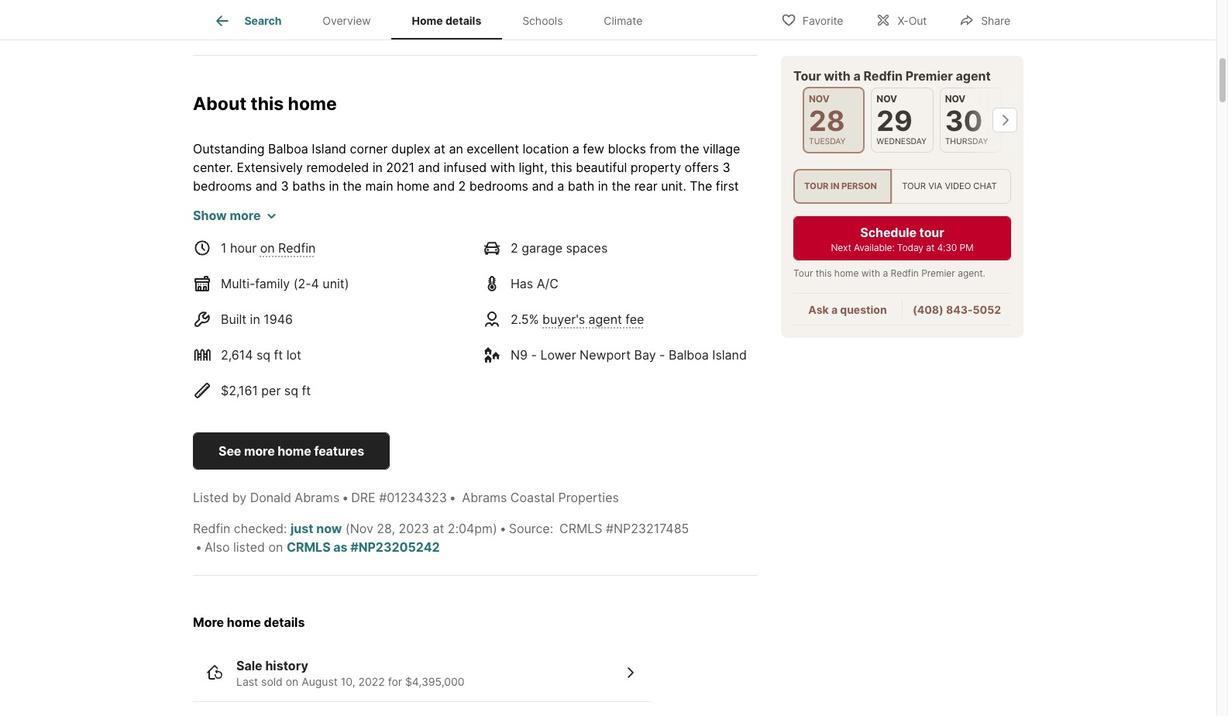 Task type: vqa. For each thing, say whether or not it's contained in the screenshot.
Privacy Policy Link
no



Task type: locate. For each thing, give the bounding box(es) containing it.
2 vertical spatial main
[[538, 253, 566, 268]]

island down the "1946"
[[281, 346, 316, 362]]

1 vertical spatial at
[[927, 242, 935, 254]]

2 horizontal spatial own
[[589, 309, 613, 324]]

and down the duplex
[[418, 160, 440, 175]]

car up 2,614
[[221, 327, 239, 343]]

abrams
[[295, 490, 340, 506], [462, 490, 507, 506]]

more up hour
[[230, 208, 261, 223]]

door
[[311, 253, 338, 268]]

#
[[379, 490, 387, 506], [606, 521, 614, 537]]

both
[[350, 309, 377, 324]]

1 vertical spatial more
[[685, 253, 715, 268]]

available:
[[854, 242, 895, 254]]

with down unit.
[[665, 197, 690, 213]]

2 horizontal spatial 2
[[674, 253, 682, 268]]

1 vertical spatial sq
[[284, 383, 298, 399]]

this right about on the top left
[[251, 93, 284, 114]]

garage down refrigerator,
[[522, 241, 563, 256]]

both
[[638, 234, 665, 250]]

0 vertical spatial #
[[379, 490, 387, 506]]

details inside tab
[[446, 14, 482, 27]]

agent down kitchen,
[[589, 312, 623, 327]]

separate
[[531, 290, 582, 306]]

is
[[193, 234, 203, 250]]

0 horizontal spatial details
[[264, 615, 305, 631]]

of right best
[[222, 346, 234, 362]]

more inside button
[[244, 444, 275, 459]]

tour via video chat
[[903, 181, 998, 192]]

2 vertical spatial at
[[433, 521, 445, 537]]

nov 28 tuesday
[[809, 93, 846, 147]]

and up fireplace;
[[532, 179, 554, 194]]

see
[[219, 444, 241, 459]]

level
[[193, 197, 220, 213], [470, 253, 497, 268]]

level up deluxe on the left of page
[[470, 253, 497, 268]]

garage inside outstanding balboa island corner duplex at an excellent location a few blocks from the village center. extensively remodeled in 2021 and infused with light, this beautiful property offers 3 bedrooms and 3 baths in the main home and 2 bedrooms and a bath in the rear unit. the first level of the main home provides a large great room with fireplace; chefs' kitchen with quartz counters, bertazzoni range, dacor ovens, dishwasher  &  refrigerator, and a bedroom suite. there is also a spacious front patio and a side patio with substantial dining space; both patios open with smooth bi-fold door systems. the second level of the main home showcases 2 more bedrooms with vaulted ceilings including a deluxe primary suite and a guest bedroom with its own balcony. the rear unit includes a living/dining space, separate kitchen, two bedrooms, 3/4 bath, and its own balcony. both units have oak floors, ac, and their own laundry rooms. the two-car garage  provides the opportunity to park a third car in front of the garage. explore the best of balboa island in this wonderful home!
[[243, 327, 284, 343]]

1 horizontal spatial sq
[[284, 383, 298, 399]]

1 vertical spatial 3
[[281, 179, 289, 194]]

bath
[[568, 179, 595, 194]]

main up bertazzoni
[[261, 197, 289, 213]]

1 horizontal spatial #
[[606, 521, 614, 537]]

- right n9
[[532, 348, 537, 363]]

redfin up also
[[193, 521, 231, 537]]

lower
[[541, 348, 577, 363]]

0 vertical spatial agent
[[956, 68, 991, 84]]

0 vertical spatial its
[[724, 272, 738, 287]]

in left person
[[831, 181, 840, 192]]

1 horizontal spatial abrams
[[462, 490, 507, 506]]

premier up "nov 29 wednesday"
[[906, 68, 954, 84]]

car down 'ac,'
[[521, 327, 540, 343]]

kitchen
[[618, 197, 661, 213]]

bedroom up both
[[629, 216, 682, 231]]

more right see
[[244, 444, 275, 459]]

2 patio from the left
[[427, 234, 457, 250]]

own up bath,
[[193, 290, 218, 306]]

0 horizontal spatial own
[[193, 290, 218, 306]]

0 horizontal spatial ft
[[274, 348, 283, 363]]

and up "great"
[[433, 179, 455, 194]]

2 vertical spatial more
[[244, 444, 275, 459]]

0 horizontal spatial level
[[193, 197, 220, 213]]

0 horizontal spatial balcony.
[[221, 290, 270, 306]]

0 vertical spatial to
[[230, 1, 240, 14]]

1 vertical spatial garage
[[243, 327, 284, 343]]

2 down infused
[[459, 179, 466, 194]]

at down tour
[[927, 242, 935, 254]]

patio up second
[[427, 234, 457, 250]]

ft left lot
[[274, 348, 283, 363]]

at inside outstanding balboa island corner duplex at an excellent location a few blocks from the village center. extensively remodeled in 2021 and infused with light, this beautiful property offers 3 bedrooms and 3 baths in the main home and 2 bedrooms and a bath in the rear unit. the first level of the main home provides a large great room with fireplace; chefs' kitchen with quartz counters, bertazzoni range, dacor ovens, dishwasher  &  refrigerator, and a bedroom suite. there is also a spacious front patio and a side patio with substantial dining space; both patios open with smooth bi-fold door systems. the second level of the main home showcases 2 more bedrooms with vaulted ceilings including a deluxe primary suite and a guest bedroom with its own balcony. the rear unit includes a living/dining space, separate kitchen, two bedrooms, 3/4 bath, and its own balcony. both units have oak floors, ac, and their own laundry rooms. the two-car garage  provides the opportunity to park a third car in front of the garage. explore the best of balboa island in this wonderful home!
[[434, 141, 446, 157]]

the right explore
[[721, 327, 741, 343]]

tour for tour in person
[[805, 181, 829, 192]]

fireplace;
[[522, 197, 576, 213]]

to inside outstanding balboa island corner duplex at an excellent location a few blocks from the village center. extensively remodeled in 2021 and infused with light, this beautiful property offers 3 bedrooms and 3 baths in the main home and 2 bedrooms and a bath in the rear unit. the first level of the main home provides a large great room with fireplace; chefs' kitchen with quartz counters, bertazzoni range, dacor ovens, dishwasher  &  refrigerator, and a bedroom suite. there is also a spacious front patio and a side patio with substantial dining space; both patios open with smooth bi-fold door systems. the second level of the main home showcases 2 more bedrooms with vaulted ceilings including a deluxe primary suite and a guest bedroom with its own balcony. the rear unit includes a living/dining space, separate kitchen, two bedrooms, 3/4 bath, and its own balcony. both units have oak floors, ac, and their own laundry rooms. the two-car garage  provides the opportunity to park a third car in front of the garage. explore the best of balboa island in this wonderful home!
[[435, 327, 447, 343]]

home details tab
[[392, 2, 502, 40]]

(nov
[[346, 521, 374, 537]]

on inside sale history last sold on august 10, 2022 for $4,395,000
[[286, 676, 299, 689]]

in inside list box
[[831, 181, 840, 192]]

x-
[[898, 14, 909, 27]]

0 horizontal spatial 3
[[281, 179, 289, 194]]

1 horizontal spatial details
[[446, 14, 482, 27]]

1 horizontal spatial agent
[[956, 68, 991, 84]]

3
[[723, 160, 731, 175], [281, 179, 289, 194]]

1 horizontal spatial balcony.
[[297, 309, 346, 324]]

0 vertical spatial more
[[230, 208, 261, 223]]

abrams up now
[[295, 490, 340, 506]]

sale
[[236, 658, 263, 674]]

nov for 30
[[946, 93, 966, 105]]

primary
[[488, 272, 532, 287]]

patios
[[668, 234, 704, 250]]

tour left via
[[903, 181, 927, 192]]

0 vertical spatial main
[[366, 179, 394, 194]]

None button
[[803, 87, 866, 154], [872, 88, 934, 153], [940, 88, 1003, 153], [803, 87, 866, 154], [872, 88, 934, 153], [940, 88, 1003, 153]]

1 vertical spatial crmls
[[287, 540, 331, 555]]

tuesday
[[809, 136, 846, 147]]

0 horizontal spatial sq
[[257, 348, 271, 363]]

$2,161 per sq ft
[[221, 383, 311, 399]]

in up lower
[[543, 327, 553, 343]]

nov up thursday
[[946, 93, 966, 105]]

0 vertical spatial on
[[260, 241, 275, 256]]

redfin
[[864, 68, 903, 84], [278, 241, 316, 256], [891, 268, 919, 279], [193, 521, 231, 537]]

front down the their
[[557, 327, 585, 343]]

tour this home with a redfin premier agent.
[[794, 268, 986, 279]]

• left also
[[195, 540, 202, 555]]

on right hour
[[260, 241, 275, 256]]

nov inside "nov 29 wednesday"
[[877, 93, 898, 105]]

climate
[[604, 14, 643, 27]]

main up suite
[[538, 253, 566, 268]]

redfin down bertazzoni
[[278, 241, 316, 256]]

in right lot
[[320, 346, 330, 362]]

overview tab
[[302, 2, 392, 40]]

blocks
[[608, 141, 647, 157]]

# down properties
[[606, 521, 614, 537]]

suite
[[536, 272, 564, 287]]

1 horizontal spatial front
[[557, 327, 585, 343]]

more down the patios
[[685, 253, 715, 268]]

the down remodeled
[[343, 179, 362, 194]]

2 - from the left
[[660, 348, 666, 363]]

1 horizontal spatial level
[[470, 253, 497, 268]]

2 abrams from the left
[[462, 490, 507, 506]]

1 vertical spatial front
[[557, 327, 585, 343]]

balcony. up built in 1946
[[221, 290, 270, 306]]

1 horizontal spatial to
[[435, 327, 447, 343]]

nov 30 thursday
[[946, 93, 989, 147]]

1 horizontal spatial patio
[[427, 234, 457, 250]]

0 vertical spatial details
[[446, 14, 482, 27]]

sq right per at bottom
[[284, 383, 298, 399]]

james
[[243, 1, 277, 14]]

rear down vaulted
[[299, 290, 323, 306]]

sq
[[257, 348, 271, 363], [284, 383, 298, 399]]

0 horizontal spatial car
[[221, 327, 239, 343]]

with down the is
[[193, 253, 218, 268]]

1 horizontal spatial crmls
[[560, 521, 603, 537]]

on
[[260, 241, 275, 256], [269, 540, 283, 555], [286, 676, 299, 689]]

nov inside nov 30 thursday
[[946, 93, 966, 105]]

level up counters,
[[193, 197, 220, 213]]

0 horizontal spatial front
[[299, 234, 327, 250]]

bedrooms down smooth
[[193, 272, 252, 287]]

1 vertical spatial rear
[[299, 290, 323, 306]]

at inside redfin checked: just now (nov 28, 2023 at 2:04pm) • source: crmls # np23217485 • also listed on crmls as #np23205242
[[433, 521, 445, 537]]

refrigerator,
[[521, 216, 590, 231]]

to up home!
[[435, 327, 447, 343]]

5052
[[974, 303, 1002, 317]]

0 vertical spatial garage
[[522, 241, 563, 256]]

2 horizontal spatial nov
[[946, 93, 966, 105]]

1 vertical spatial to
[[435, 327, 447, 343]]

more for see more home features
[[244, 444, 275, 459]]

and
[[418, 160, 440, 175], [256, 179, 278, 194], [433, 179, 455, 194], [532, 179, 554, 194], [593, 216, 615, 231], [364, 234, 386, 250], [567, 272, 589, 287], [227, 309, 249, 324], [533, 309, 555, 324]]

more
[[230, 208, 261, 223], [685, 253, 715, 268], [244, 444, 275, 459]]

3 down extensively
[[281, 179, 289, 194]]

buyer's agent fee link
[[543, 312, 645, 327]]

30
[[946, 104, 983, 138]]

has
[[511, 276, 534, 292]]

rooms.
[[664, 309, 704, 324]]

climate tab
[[584, 2, 664, 40]]

from
[[650, 141, 677, 157]]

0 horizontal spatial agent
[[589, 312, 623, 327]]

tour up nov 28 tuesday
[[794, 68, 822, 84]]

rear
[[635, 179, 658, 194], [299, 290, 323, 306]]

balboa down explore
[[669, 348, 709, 363]]

x-out button
[[863, 3, 941, 35]]

redfin inside redfin checked: just now (nov 28, 2023 at 2:04pm) • source: crmls # np23217485 • also listed on crmls as #np23205242
[[193, 521, 231, 537]]

in
[[373, 160, 383, 175], [329, 179, 339, 194], [598, 179, 609, 194], [831, 181, 840, 192], [250, 312, 260, 327], [543, 327, 553, 343], [320, 346, 330, 362]]

1 vertical spatial balcony.
[[297, 309, 346, 324]]

0 vertical spatial balcony.
[[221, 290, 270, 306]]

1 vertical spatial provides
[[287, 327, 337, 343]]

2 nov from the left
[[877, 93, 898, 105]]

premier down 4:30
[[922, 268, 956, 279]]

sq right 2,614
[[257, 348, 271, 363]]

garage
[[522, 241, 563, 256], [243, 327, 284, 343]]

at right the 2023
[[433, 521, 445, 537]]

at left an
[[434, 141, 446, 157]]

0 horizontal spatial patio
[[331, 234, 360, 250]]

0 vertical spatial 3
[[723, 160, 731, 175]]

2 down "&"
[[511, 241, 518, 256]]

tab list
[[193, 0, 676, 40]]

and down separate at top
[[533, 309, 555, 324]]

1 horizontal spatial ft
[[302, 383, 311, 399]]

its right built
[[252, 309, 266, 324]]

of up newport
[[588, 327, 600, 343]]

1 horizontal spatial 3
[[723, 160, 731, 175]]

the up the offers
[[681, 141, 700, 157]]

0 horizontal spatial nov
[[809, 93, 830, 105]]

nov inside nov 28 tuesday
[[809, 93, 830, 105]]

0 vertical spatial at
[[434, 141, 446, 157]]

own down kitchen,
[[589, 309, 613, 324]]

main down 2021
[[366, 179, 394, 194]]

duplex
[[392, 141, 431, 157]]

1 vertical spatial #
[[606, 521, 614, 537]]

2023
[[399, 521, 430, 537]]

third
[[491, 327, 518, 343]]

ft right per at bottom
[[302, 383, 311, 399]]

in down beautiful at the top of page
[[598, 179, 609, 194]]

nov down the tour with a redfin premier agent
[[877, 93, 898, 105]]

kitchen,
[[586, 290, 632, 306]]

#np23205242
[[351, 540, 440, 555]]

just now link
[[291, 521, 342, 537], [291, 521, 342, 537]]

0 horizontal spatial crmls
[[287, 540, 331, 555]]

0 horizontal spatial its
[[252, 309, 266, 324]]

balcony.
[[221, 290, 270, 306], [297, 309, 346, 324]]

counters,
[[193, 216, 248, 231]]

on down history
[[286, 676, 299, 689]]

via
[[929, 181, 943, 192]]

dre
[[352, 490, 376, 506]]

- right the bay
[[660, 348, 666, 363]]

tour for tour via video chat
[[903, 181, 927, 192]]

0 horizontal spatial abrams
[[295, 490, 340, 506]]

excellent
[[467, 141, 519, 157]]

in right built
[[250, 312, 260, 327]]

0 horizontal spatial rear
[[299, 290, 323, 306]]

more inside dropdown button
[[230, 208, 261, 223]]

3/4
[[727, 290, 747, 306]]

list box
[[794, 169, 1012, 204]]

details up history
[[264, 615, 305, 631]]

1 vertical spatial main
[[261, 197, 289, 213]]

premier
[[906, 68, 954, 84], [922, 268, 956, 279]]

0 horizontal spatial 2
[[459, 179, 466, 194]]

at for duplex
[[434, 141, 446, 157]]

1 nov from the left
[[809, 93, 830, 105]]

at for today
[[927, 242, 935, 254]]

0 vertical spatial crmls
[[560, 521, 603, 537]]

2 vertical spatial on
[[286, 676, 299, 689]]

front
[[299, 234, 327, 250], [557, 327, 585, 343]]

rear up kitchen
[[635, 179, 658, 194]]

# right dre on the left bottom
[[379, 490, 387, 506]]

3 nov from the left
[[946, 93, 966, 105]]

1 horizontal spatial nov
[[877, 93, 898, 105]]

on down "checked:"
[[269, 540, 283, 555]]

buyer's
[[543, 312, 585, 327]]

1 vertical spatial its
[[252, 309, 266, 324]]

1 vertical spatial on
[[269, 540, 283, 555]]

and right suite
[[567, 272, 589, 287]]

nov for 29
[[877, 93, 898, 105]]

0 horizontal spatial -
[[532, 348, 537, 363]]

0 vertical spatial rear
[[635, 179, 658, 194]]

light,
[[519, 160, 548, 175]]

front up door
[[299, 234, 327, 250]]

provides up lot
[[287, 327, 337, 343]]

$4,395,000
[[405, 676, 465, 689]]

and down extensively
[[256, 179, 278, 194]]

tab list containing search
[[193, 0, 676, 40]]

and down dacor
[[364, 234, 386, 250]]

0 vertical spatial premier
[[906, 68, 954, 84]]

bath,
[[193, 309, 223, 324]]

1 vertical spatial agent
[[589, 312, 623, 327]]

in down corner at the top left of page
[[373, 160, 383, 175]]

island down explore
[[713, 348, 747, 363]]

family
[[255, 276, 290, 292]]

also
[[205, 540, 230, 555]]

1 horizontal spatial -
[[660, 348, 666, 363]]

at inside schedule tour next available: today at 4:30 pm
[[927, 242, 935, 254]]

home
[[412, 14, 443, 27]]

agent.
[[958, 268, 986, 279]]

history
[[265, 658, 308, 674]]

0 horizontal spatial garage
[[243, 327, 284, 343]]

home!
[[421, 346, 457, 362]]

1 horizontal spatial 2
[[511, 241, 518, 256]]

2021
[[386, 160, 415, 175]]

more inside outstanding balboa island corner duplex at an excellent location a few blocks from the village center. extensively remodeled in 2021 and infused with light, this beautiful property offers 3 bedrooms and 3 baths in the main home and 2 bedrooms and a bath in the rear unit. the first level of the main home provides a large great room with fireplace; chefs' kitchen with quartz counters, bertazzoni range, dacor ovens, dishwasher  &  refrigerator, and a bedroom suite. there is also a spacious front patio and a side patio with substantial dining space; both patios open with smooth bi-fold door systems. the second level of the main home showcases 2 more bedrooms with vaulted ceilings including a deluxe primary suite and a guest bedroom with its own balcony. the rear unit includes a living/dining space, separate kitchen, two bedrooms, 3/4 bath, and its own balcony. both units have oak floors, ac, and their own laundry rooms. the two-car garage  provides the opportunity to park a third car in front of the garage. explore the best of balboa island in this wonderful home!
[[685, 253, 715, 268]]

property
[[631, 160, 682, 175]]

1 horizontal spatial garage
[[522, 241, 563, 256]]

overview
[[323, 14, 371, 27]]

smooth
[[222, 253, 266, 268]]

bedroom
[[629, 216, 682, 231], [640, 272, 693, 287]]

with
[[825, 68, 851, 84], [491, 160, 516, 175], [494, 197, 519, 213], [665, 197, 690, 213], [460, 234, 485, 250], [193, 253, 218, 268], [862, 268, 881, 279], [256, 272, 281, 287], [696, 272, 721, 287]]

1 horizontal spatial car
[[521, 327, 540, 343]]

crmls down just
[[287, 540, 331, 555]]

visible
[[193, 1, 227, 14]]

1 horizontal spatial rear
[[635, 179, 658, 194]]

infused
[[444, 160, 487, 175]]

redfin down "today"
[[891, 268, 919, 279]]

1 car from the left
[[221, 327, 239, 343]]

remodeled
[[307, 160, 369, 175]]

10,
[[341, 676, 356, 689]]

showcases
[[606, 253, 671, 268]]

0 vertical spatial sq
[[257, 348, 271, 363]]

balcony. down unit
[[297, 309, 346, 324]]

with up "&"
[[494, 197, 519, 213]]

1 patio from the left
[[331, 234, 360, 250]]

agent up nov 30 thursday
[[956, 68, 991, 84]]



Task type: describe. For each thing, give the bounding box(es) containing it.
0 vertical spatial bedroom
[[629, 216, 682, 231]]

built
[[221, 312, 247, 327]]

chefs'
[[580, 197, 615, 213]]

bertazzoni
[[252, 216, 314, 231]]

4
[[311, 276, 319, 292]]

redfin up 29
[[864, 68, 903, 84]]

the down both
[[341, 327, 360, 343]]

x-out
[[898, 14, 928, 27]]

1 vertical spatial ft
[[302, 383, 311, 399]]

# inside redfin checked: just now (nov 28, 2023 at 2:04pm) • source: crmls # np23217485 • also listed on crmls as #np23205242
[[606, 521, 614, 537]]

2 horizontal spatial main
[[538, 253, 566, 268]]

next
[[832, 242, 852, 254]]

schedule
[[861, 225, 917, 241]]

unit.
[[661, 179, 687, 194]]

2:04pm)
[[448, 521, 498, 537]]

unit)
[[323, 276, 349, 292]]

0 vertical spatial front
[[299, 234, 327, 250]]

garage.
[[626, 327, 671, 343]]

• left 'source:'
[[500, 521, 507, 537]]

center.
[[193, 160, 233, 175]]

bedrooms up room
[[470, 179, 529, 194]]

share button
[[947, 3, 1024, 35]]

the up newport
[[604, 327, 623, 343]]

dishwasher
[[438, 216, 506, 231]]

favorite button
[[768, 3, 857, 35]]

1 vertical spatial premier
[[922, 268, 956, 279]]

home down next
[[835, 268, 859, 279]]

newport
[[580, 348, 631, 363]]

donald
[[250, 490, 291, 506]]

island up remodeled
[[312, 141, 347, 157]]

open
[[708, 234, 737, 250]]

home up large
[[397, 179, 430, 194]]

pm
[[960, 242, 974, 254]]

offers
[[685, 160, 719, 175]]

2 car from the left
[[521, 327, 540, 343]]

this down both
[[333, 346, 355, 362]]

schools tab
[[502, 2, 584, 40]]

there
[[721, 216, 755, 231]]

0 horizontal spatial main
[[261, 197, 289, 213]]

on inside redfin checked: just now (nov 28, 2023 at 2:04pm) • source: crmls # np23217485 • also listed on crmls as #np23205242
[[269, 540, 283, 555]]

with down available:
[[862, 268, 881, 279]]

systems.
[[342, 253, 394, 268]]

tour for tour with a redfin premier agent
[[794, 68, 822, 84]]

0 horizontal spatial to
[[230, 1, 240, 14]]

home inside button
[[278, 444, 312, 459]]

nov for 28
[[809, 93, 830, 105]]

(2-
[[294, 276, 311, 292]]

0 vertical spatial level
[[193, 197, 220, 213]]

and down chefs'
[[593, 216, 615, 231]]

4:30
[[938, 242, 958, 254]]

oak
[[444, 309, 465, 324]]

nov 29 wednesday
[[877, 93, 927, 147]]

1 horizontal spatial its
[[724, 272, 738, 287]]

next image
[[993, 108, 1018, 133]]

home up remodeled
[[288, 93, 337, 114]]

explore
[[674, 327, 718, 343]]

fold
[[285, 253, 308, 268]]

this down next
[[816, 268, 832, 279]]

1 - from the left
[[532, 348, 537, 363]]

the up the "1946"
[[273, 290, 296, 306]]

outstanding balboa island corner duplex at an excellent location a few blocks from the village center. extensively remodeled in 2021 and infused with light, this beautiful property offers 3 bedrooms and 3 baths in the main home and 2 bedrooms and a bath in the rear unit. the first level of the main home provides a large great room with fireplace; chefs' kitchen with quartz counters, bertazzoni range, dacor ovens, dishwasher  &  refrigerator, and a bedroom suite. there is also a spacious front patio and a side patio with substantial dining space; both patios open with smooth bi-fold door systems. the second level of the main home showcases 2 more bedrooms with vaulted ceilings including a deluxe primary suite and a guest bedroom with its own balcony. the rear unit includes a living/dining space, separate kitchen, two bedrooms, 3/4 bath, and its own balcony. both units have oak floors, ac, and their own laundry rooms. the two-car garage  provides the opportunity to park a third car in front of the garage. explore the best of balboa island in this wonderful home!
[[193, 141, 755, 362]]

source:
[[509, 521, 554, 537]]

today
[[898, 242, 924, 254]]

(408) 843-5052 link
[[913, 303, 1002, 317]]

an
[[449, 141, 464, 157]]

thursday
[[946, 136, 989, 147]]

spacious
[[244, 234, 296, 250]]

august
[[302, 676, 338, 689]]

n9
[[511, 348, 528, 363]]

the down the offers
[[690, 179, 713, 194]]

home down baths
[[293, 197, 326, 213]]

crmls as #np23205242 link
[[287, 540, 440, 555]]

1 horizontal spatial own
[[269, 309, 294, 324]]

2 garage spaces
[[511, 241, 608, 256]]

list box containing tour in person
[[794, 169, 1012, 204]]

balboa down built in 1946
[[238, 346, 278, 362]]

of up counters,
[[223, 197, 235, 213]]

the down substantial
[[516, 253, 535, 268]]

1 vertical spatial details
[[264, 615, 305, 631]]

• left dre on the left bottom
[[342, 490, 349, 506]]

dining
[[556, 234, 592, 250]]

few
[[583, 141, 605, 157]]

more
[[193, 615, 224, 631]]

two-
[[193, 327, 221, 343]]

the up counters,
[[239, 197, 258, 213]]

n9 - lower newport bay - balboa island
[[511, 348, 747, 363]]

with down the excellent
[[491, 160, 516, 175]]

bedrooms,
[[661, 290, 723, 306]]

floors,
[[469, 309, 505, 324]]

home down dining
[[570, 253, 603, 268]]

1 abrams from the left
[[295, 490, 340, 506]]

corner
[[350, 141, 388, 157]]

1 vertical spatial bedroom
[[640, 272, 693, 287]]

see more home features
[[219, 444, 365, 459]]

beautiful
[[576, 160, 627, 175]]

this down location
[[551, 160, 573, 175]]

• right '01234323'
[[450, 490, 457, 506]]

more for show more
[[230, 208, 261, 223]]

living/dining
[[414, 290, 485, 306]]

0 vertical spatial provides
[[329, 197, 379, 213]]

person
[[842, 181, 878, 192]]

in down remodeled
[[329, 179, 339, 194]]

the down side
[[398, 253, 420, 268]]

second
[[424, 253, 467, 268]]

with up nov 28 tuesday
[[825, 68, 851, 84]]

1 horizontal spatial main
[[366, 179, 394, 194]]

balboa up extensively
[[268, 141, 308, 157]]

schools
[[523, 14, 563, 27]]

opportunity
[[364, 327, 432, 343]]

location
[[523, 141, 569, 157]]

wonderful
[[358, 346, 417, 362]]

28
[[809, 104, 846, 138]]

1 vertical spatial level
[[470, 253, 497, 268]]

ask a question link
[[809, 303, 888, 317]]

redfin checked: just now (nov 28, 2023 at 2:04pm) • source: crmls # np23217485 • also listed on crmls as #np23205242
[[193, 521, 689, 555]]

by
[[232, 490, 247, 506]]

home details
[[412, 14, 482, 27]]

2,614 sq ft lot
[[221, 348, 301, 363]]

the up kitchen
[[612, 179, 631, 194]]

dacor
[[358, 216, 393, 231]]

space;
[[596, 234, 634, 250]]

with up bedrooms,
[[696, 272, 721, 287]]

extensively
[[237, 160, 303, 175]]

question
[[841, 303, 888, 317]]

with down the bi-
[[256, 272, 281, 287]]

with down dishwasher
[[460, 234, 485, 250]]

bi-
[[269, 253, 285, 268]]

favorite
[[803, 14, 844, 27]]

ceilings
[[331, 272, 375, 287]]

and right bath,
[[227, 309, 249, 324]]

out
[[909, 14, 928, 27]]

0 horizontal spatial #
[[379, 490, 387, 506]]

of up primary
[[500, 253, 512, 268]]

home right more
[[227, 615, 261, 631]]

tour for tour this home with a redfin premier agent.
[[794, 268, 814, 279]]

np23217485
[[614, 521, 689, 537]]

ac,
[[509, 309, 529, 324]]

share
[[982, 14, 1011, 27]]

28,
[[377, 521, 395, 537]]

0 vertical spatial ft
[[274, 348, 283, 363]]

bedrooms down center.
[[193, 179, 252, 194]]

the down the 3/4
[[707, 309, 730, 324]]

range,
[[318, 216, 355, 231]]



